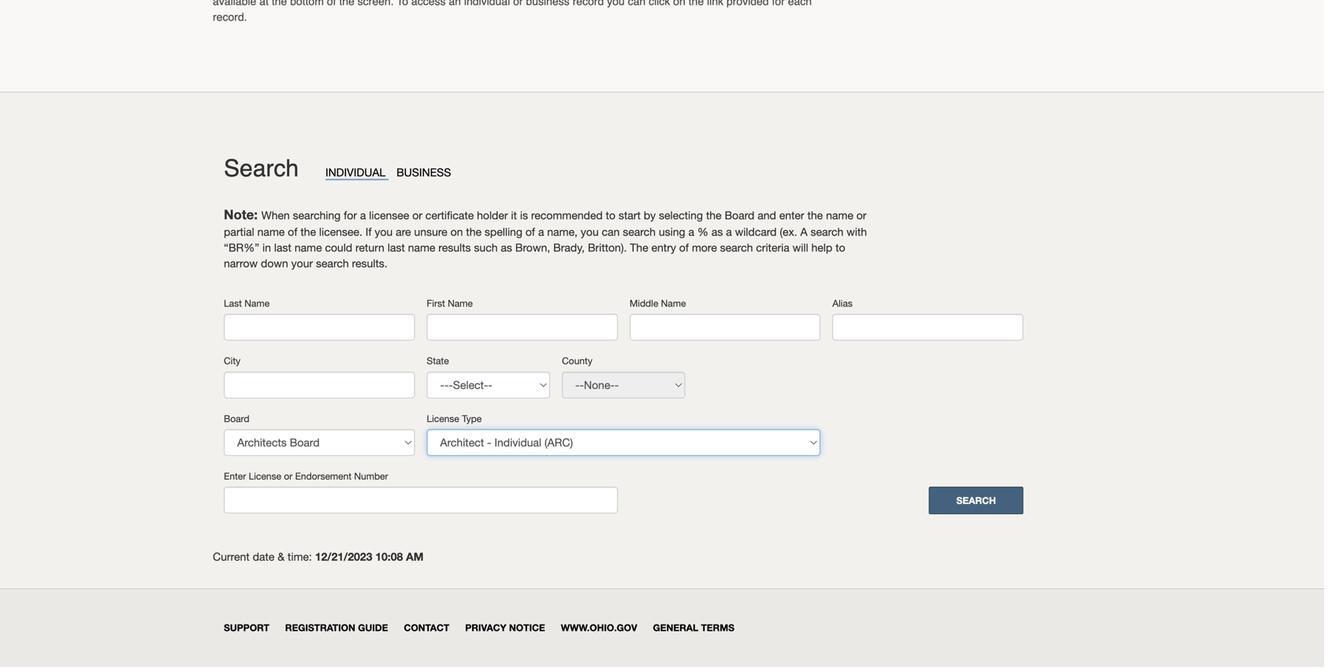 Task type: describe. For each thing, give the bounding box(es) containing it.
contact link
[[404, 623, 449, 634]]

individual link
[[325, 166, 389, 180]]

registration
[[285, 623, 355, 634]]

endorsement
[[295, 471, 352, 482]]

middle name
[[630, 298, 686, 309]]

and
[[758, 209, 776, 222]]

start
[[619, 209, 641, 222]]

recommended
[[531, 209, 603, 222]]

general
[[653, 623, 698, 634]]

first name
[[427, 298, 473, 309]]

brady,
[[553, 241, 585, 254]]

alias
[[833, 298, 853, 309]]

name for last name
[[245, 298, 270, 309]]

general terms link
[[653, 623, 734, 634]]

2 you from the left
[[581, 225, 599, 238]]

return
[[355, 241, 384, 254]]

britton).
[[588, 241, 627, 254]]

in
[[262, 241, 271, 254]]

entry
[[651, 241, 676, 254]]

is
[[520, 209, 528, 222]]

a up brown,
[[538, 225, 544, 238]]

a
[[800, 225, 808, 238]]

when searching for a licensee or certificate holder it is recommended to start by selecting the board and enter the name or partial name of the licensee. if you are unsure on the spelling of a name, you can search using a % as a wildcard (ex.  a search with "br%" in last name could return last name results such as brown, brady, britton). the entry of more search criteria will help to narrow down your search results.
[[224, 209, 867, 270]]

name for middle name
[[661, 298, 686, 309]]

1 last from the left
[[274, 241, 291, 254]]

type
[[462, 413, 482, 424]]

middle
[[630, 298, 658, 309]]

with
[[847, 225, 867, 238]]

am
[[406, 551, 424, 564]]

partial
[[224, 225, 254, 238]]

0 horizontal spatial to
[[606, 209, 616, 222]]

can
[[602, 225, 620, 238]]

holder
[[477, 209, 508, 222]]

enter
[[779, 209, 804, 222]]

name,
[[547, 225, 578, 238]]

searching
[[293, 209, 341, 222]]

1 you from the left
[[375, 225, 393, 238]]

a right for
[[360, 209, 366, 222]]

0 horizontal spatial board
[[224, 413, 249, 424]]

Last Name text field
[[224, 314, 415, 341]]

First Name text field
[[427, 314, 618, 341]]

registration guide
[[285, 623, 388, 634]]

(ex.
[[780, 225, 797, 238]]

individual
[[325, 166, 386, 179]]

privacy notice
[[465, 623, 545, 634]]

wildcard
[[735, 225, 777, 238]]

name up your
[[295, 241, 322, 254]]

first
[[427, 298, 445, 309]]

general terms
[[653, 623, 734, 634]]

contact
[[404, 623, 449, 634]]

1 horizontal spatial or
[[412, 209, 422, 222]]

down
[[261, 257, 288, 270]]

license type
[[427, 413, 482, 424]]

12/21/2023
[[315, 551, 372, 564]]

results
[[438, 241, 471, 254]]

current date & time: 12/21/2023 10:08 am
[[213, 551, 424, 564]]

a right %
[[726, 225, 732, 238]]

date
[[253, 551, 275, 564]]

board inside the when searching for a licensee or certificate holder it is recommended to start by selecting the board and enter the name or partial name of the licensee. if you are unsure on the spelling of a name, you can search using a % as a wildcard (ex.  a search with "br%" in last name could return last name results such as brown, brady, britton). the entry of more search criteria will help to narrow down your search results.
[[725, 209, 755, 222]]

your
[[291, 257, 313, 270]]

licensee
[[369, 209, 409, 222]]

City text field
[[224, 372, 415, 399]]

the down the searching
[[300, 225, 316, 238]]

Enter License or Endorsement Number text field
[[224, 487, 618, 514]]

Alias text field
[[833, 314, 1024, 341]]

notice
[[509, 623, 545, 634]]

city
[[224, 356, 240, 367]]

time:
[[288, 551, 312, 564]]

www.ohio.gov link
[[561, 623, 637, 634]]

certificate
[[425, 209, 474, 222]]

name down unsure
[[408, 241, 435, 254]]

"br%"
[[224, 241, 259, 254]]

support link
[[224, 623, 269, 634]]

support
[[224, 623, 269, 634]]

search
[[224, 155, 299, 182]]

if
[[365, 225, 372, 238]]

note:
[[224, 207, 261, 222]]



Task type: vqa. For each thing, say whether or not it's contained in the screenshot.
complete
no



Task type: locate. For each thing, give the bounding box(es) containing it.
more
[[692, 241, 717, 254]]

as
[[712, 225, 723, 238], [501, 241, 512, 254]]

1 horizontal spatial name
[[448, 298, 473, 309]]

of up brown,
[[526, 225, 535, 238]]

1 vertical spatial to
[[836, 241, 845, 254]]

2 horizontal spatial name
[[661, 298, 686, 309]]

&
[[278, 551, 285, 564]]

name up with
[[826, 209, 853, 222]]

using
[[659, 225, 685, 238]]

0 vertical spatial board
[[725, 209, 755, 222]]

as right %
[[712, 225, 723, 238]]

board up wildcard
[[725, 209, 755, 222]]

search
[[623, 225, 656, 238], [811, 225, 844, 238], [720, 241, 753, 254], [316, 257, 349, 270]]

board
[[725, 209, 755, 222], [224, 413, 249, 424]]

licensee.
[[319, 225, 362, 238]]

help
[[811, 241, 832, 254]]

Middle Name text field
[[630, 314, 821, 341]]

it
[[511, 209, 517, 222]]

individual business
[[325, 166, 451, 179]]

last right in
[[274, 241, 291, 254]]

3 name from the left
[[661, 298, 686, 309]]

privacy notice link
[[465, 623, 545, 634]]

selecting
[[659, 209, 703, 222]]

when
[[261, 209, 290, 222]]

for
[[344, 209, 357, 222]]

you
[[375, 225, 393, 238], [581, 225, 599, 238]]

or left endorsement
[[284, 471, 293, 482]]

of
[[288, 225, 297, 238], [526, 225, 535, 238], [679, 241, 689, 254]]

2 name from the left
[[448, 298, 473, 309]]

0 horizontal spatial license
[[249, 471, 281, 482]]

0 horizontal spatial as
[[501, 241, 512, 254]]

you right if
[[375, 225, 393, 238]]

%
[[697, 225, 708, 238]]

None button
[[929, 487, 1024, 515]]

last name
[[224, 298, 270, 309]]

county
[[562, 356, 592, 367]]

the right on
[[466, 225, 482, 238]]

name
[[826, 209, 853, 222], [257, 225, 285, 238], [295, 241, 322, 254], [408, 241, 435, 254]]

1 name from the left
[[245, 298, 270, 309]]

will
[[793, 241, 808, 254]]

to
[[606, 209, 616, 222], [836, 241, 845, 254]]

number
[[354, 471, 388, 482]]

1 horizontal spatial as
[[712, 225, 723, 238]]

criteria
[[756, 241, 790, 254]]

brown,
[[515, 241, 550, 254]]

to up the can
[[606, 209, 616, 222]]

by
[[644, 209, 656, 222]]

board up enter
[[224, 413, 249, 424]]

1 vertical spatial license
[[249, 471, 281, 482]]

on
[[451, 225, 463, 238]]

name right 'last' on the top
[[245, 298, 270, 309]]

the
[[630, 241, 648, 254]]

1 horizontal spatial of
[[526, 225, 535, 238]]

0 horizontal spatial you
[[375, 225, 393, 238]]

of down 'using'
[[679, 241, 689, 254]]

unsure
[[414, 225, 447, 238]]

name for first name
[[448, 298, 473, 309]]

or
[[412, 209, 422, 222], [857, 209, 867, 222], [284, 471, 293, 482]]

you left the can
[[581, 225, 599, 238]]

privacy
[[465, 623, 506, 634]]

to right help
[[836, 241, 845, 254]]

guide
[[358, 623, 388, 634]]

spelling
[[485, 225, 522, 238]]

1 horizontal spatial board
[[725, 209, 755, 222]]

are
[[396, 225, 411, 238]]

search down wildcard
[[720, 241, 753, 254]]

or up with
[[857, 209, 867, 222]]

0 vertical spatial as
[[712, 225, 723, 238]]

2 horizontal spatial or
[[857, 209, 867, 222]]

a left %
[[688, 225, 694, 238]]

1 vertical spatial board
[[224, 413, 249, 424]]

1 horizontal spatial last
[[388, 241, 405, 254]]

state
[[427, 356, 449, 367]]

1 vertical spatial as
[[501, 241, 512, 254]]

last down are
[[388, 241, 405, 254]]

the up %
[[706, 209, 722, 222]]

10:08
[[375, 551, 403, 564]]

0 vertical spatial to
[[606, 209, 616, 222]]

search up 'the'
[[623, 225, 656, 238]]

search up help
[[811, 225, 844, 238]]

license left the type at the left bottom of the page
[[427, 413, 459, 424]]

1 horizontal spatial to
[[836, 241, 845, 254]]

last
[[274, 241, 291, 254], [388, 241, 405, 254]]

2 horizontal spatial of
[[679, 241, 689, 254]]

license right enter
[[249, 471, 281, 482]]

1 horizontal spatial you
[[581, 225, 599, 238]]

or up unsure
[[412, 209, 422, 222]]

of down when
[[288, 225, 297, 238]]

enter
[[224, 471, 246, 482]]

last
[[224, 298, 242, 309]]

0 vertical spatial license
[[427, 413, 459, 424]]

www.ohio.gov
[[561, 623, 637, 634]]

could
[[325, 241, 352, 254]]

name right middle at the top left of page
[[661, 298, 686, 309]]

0 horizontal spatial name
[[245, 298, 270, 309]]

0 horizontal spatial or
[[284, 471, 293, 482]]

1 horizontal spatial license
[[427, 413, 459, 424]]

business link
[[397, 166, 451, 179]]

license
[[427, 413, 459, 424], [249, 471, 281, 482]]

search down the 'could'
[[316, 257, 349, 270]]

0 horizontal spatial last
[[274, 241, 291, 254]]

results.
[[352, 257, 388, 270]]

business
[[397, 166, 451, 179]]

the
[[706, 209, 722, 222], [807, 209, 823, 222], [300, 225, 316, 238], [466, 225, 482, 238]]

as down spelling
[[501, 241, 512, 254]]

name right first
[[448, 298, 473, 309]]

such
[[474, 241, 498, 254]]

narrow
[[224, 257, 258, 270]]

a
[[360, 209, 366, 222], [538, 225, 544, 238], [688, 225, 694, 238], [726, 225, 732, 238]]

name
[[245, 298, 270, 309], [448, 298, 473, 309], [661, 298, 686, 309]]

the up a
[[807, 209, 823, 222]]

name up in
[[257, 225, 285, 238]]

enter license or endorsement number
[[224, 471, 388, 482]]

terms
[[701, 623, 734, 634]]

current
[[213, 551, 250, 564]]

registration guide link
[[285, 623, 388, 634]]

0 horizontal spatial of
[[288, 225, 297, 238]]

2 last from the left
[[388, 241, 405, 254]]



